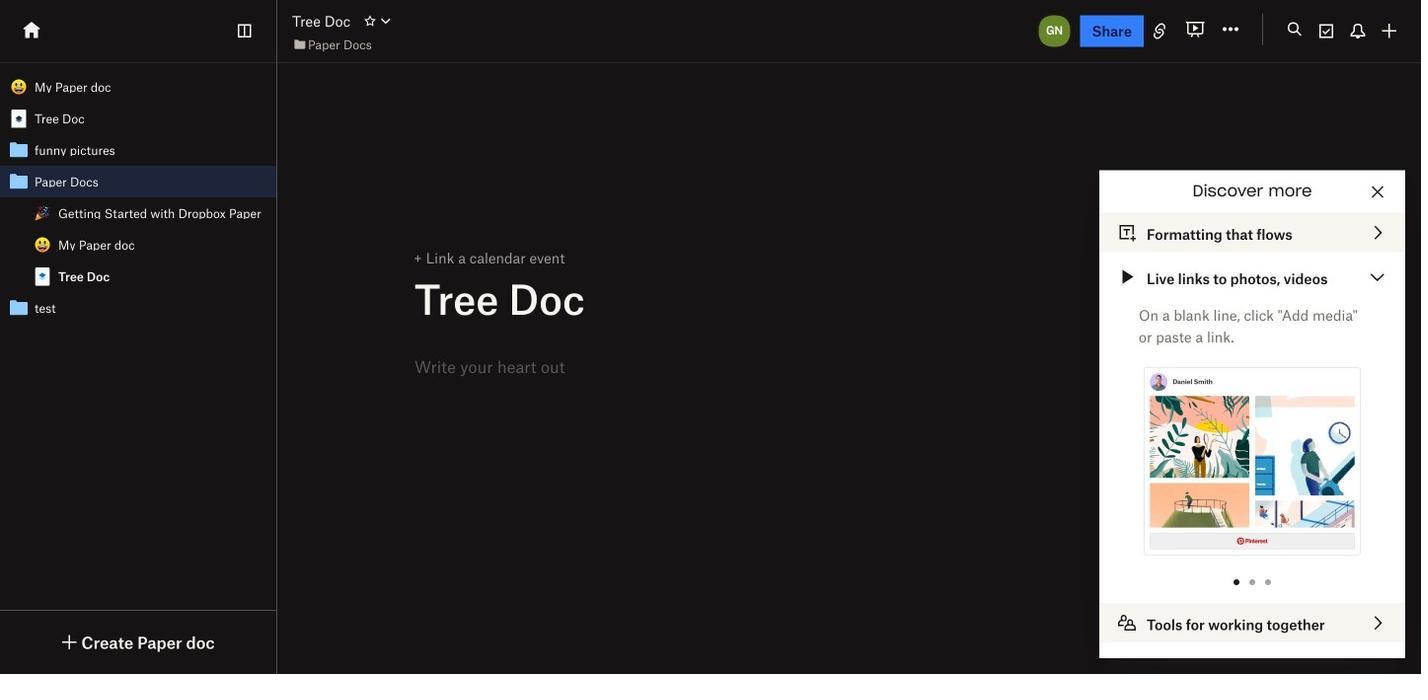 Task type: locate. For each thing, give the bounding box(es) containing it.
template content image down grinning face with big eyes image
[[7, 138, 31, 162]]

carousel card 2 image
[[1245, 575, 1261, 590]]

expand folder image
[[0, 143, 3, 157], [0, 301, 3, 315]]

template content image for 1st the expand folder icon from the top
[[7, 138, 31, 162]]

list item
[[0, 166, 276, 292]]

template content image down grinning face with big eyes icon
[[31, 265, 54, 288]]

2 vertical spatial template content image
[[31, 265, 54, 288]]

1 vertical spatial expand folder image
[[0, 301, 3, 315]]

1 vertical spatial template content image
[[7, 296, 31, 320]]

list
[[0, 197, 276, 292]]

0 vertical spatial template content image
[[7, 107, 31, 130]]

template content image for close folder image
[[7, 170, 31, 193]]

1 vertical spatial template content image
[[7, 170, 31, 193]]

template content image right close folder image
[[7, 170, 31, 193]]

template content image
[[7, 107, 31, 130], [7, 296, 31, 320]]

1 expand folder image from the top
[[0, 143, 3, 157]]

0 vertical spatial template content image
[[7, 138, 31, 162]]

0 vertical spatial expand folder image
[[0, 143, 3, 157]]

carousel card 3 image
[[1261, 575, 1276, 590]]

template content image
[[7, 138, 31, 162], [7, 170, 31, 193], [31, 265, 54, 288]]

2 expand folder image from the top
[[0, 301, 3, 315]]



Task type: describe. For each thing, give the bounding box(es) containing it.
close folder image
[[0, 175, 3, 189]]

1 template content image from the top
[[7, 107, 31, 130]]

grinning face with big eyes image
[[35, 237, 50, 253]]

/ contents list
[[0, 71, 276, 324]]

grinning face with big eyes image
[[11, 79, 27, 95]]

2 template content image from the top
[[7, 296, 31, 320]]

party popper image
[[35, 205, 50, 221]]



Task type: vqa. For each thing, say whether or not it's contained in the screenshot.
Devices You haven't linked any devices to your personal Dropbox account. Install Dropbox to sync your devices.
no



